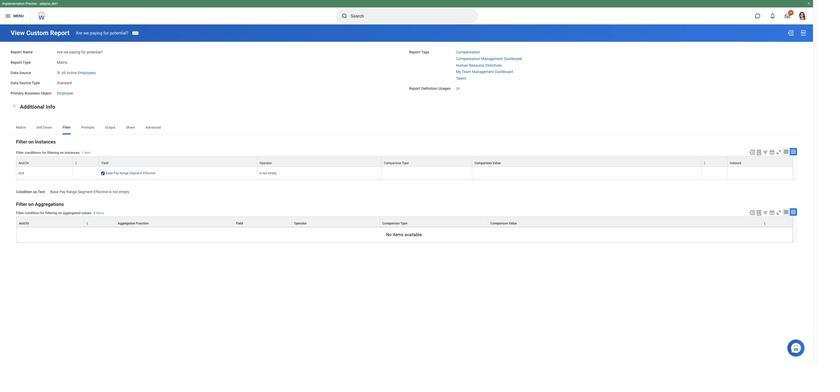 Task type: describe. For each thing, give the bounding box(es) containing it.
paying for report name element in the top of the page
[[69, 50, 80, 54]]

toolbar for values
[[747, 209, 797, 217]]

compensation management dashboard link
[[456, 56, 522, 61]]

all active employees
[[61, 71, 96, 75]]

resource
[[469, 63, 485, 67]]

profile logan mcneil image
[[798, 12, 807, 21]]

definition
[[421, 86, 437, 91]]

segment for base pay range segment effective
[[129, 172, 142, 175]]

filter on instances group
[[16, 139, 797, 195]]

compensation management dashboard
[[456, 57, 522, 61]]

table image for values
[[784, 210, 789, 215]]

on up conditions
[[28, 139, 34, 145]]

and
[[18, 172, 24, 175]]

operator inside filter on instances group
[[260, 162, 272, 165]]

segment for base pay range segment effective is not empty
[[78, 190, 93, 194]]

filter on instances
[[16, 139, 56, 145]]

is not empty
[[259, 172, 277, 175]]

available.
[[405, 233, 423, 238]]

comparison type for comparison type popup button to the bottom
[[382, 222, 407, 226]]

1 horizontal spatial field
[[236, 222, 243, 226]]

-
[[38, 2, 39, 6]]

standard
[[57, 81, 72, 85]]

instances
[[35, 139, 56, 145]]

indexed button
[[728, 157, 793, 167]]

report for report definition usages
[[409, 86, 420, 91]]

row for values
[[16, 217, 793, 228]]

compensation link
[[456, 49, 480, 54]]

employee
[[57, 91, 73, 96]]

1 vertical spatial comparison value
[[491, 222, 517, 226]]

custom
[[26, 29, 49, 37]]

implementation
[[2, 2, 25, 6]]

item
[[84, 151, 91, 155]]

is not empty element
[[259, 171, 277, 175]]

effective for base pay range segment effective
[[143, 172, 155, 175]]

implementation preview -   adeptai_dpt1
[[2, 2, 58, 6]]

data source
[[11, 71, 31, 75]]

filter for filter condition for filtering on aggregated values 0 items
[[16, 211, 24, 215]]

report name
[[11, 50, 33, 54]]

filter for filter on instances
[[16, 139, 27, 145]]

condition
[[25, 211, 39, 215]]

aggregation function button
[[115, 217, 233, 227]]

output
[[105, 126, 115, 130]]

adeptai_dpt1
[[39, 2, 58, 6]]

filtering for instances
[[47, 151, 59, 155]]

1 vertical spatial empty
[[119, 190, 129, 194]]

employee link
[[57, 90, 73, 96]]

range for base pay range segment effective
[[120, 172, 129, 175]]

are we paying for potential? link
[[76, 30, 128, 36]]

report right custom
[[50, 29, 69, 37]]

0 vertical spatial field button
[[99, 157, 257, 167]]

fullscreen image for values
[[776, 210, 782, 216]]

comparison value button inside filter on instances group
[[472, 157, 701, 167]]

and/or for condition
[[19, 222, 29, 226]]

0 horizontal spatial not
[[113, 190, 118, 194]]

all
[[61, 71, 66, 75]]

text
[[38, 190, 45, 194]]

( for filter condition for filtering on aggregated values
[[87, 222, 88, 226]]

function
[[136, 222, 149, 226]]

primary business object
[[11, 91, 52, 96]]

empty inside is not empty element
[[268, 172, 277, 175]]

export to worksheets image for 1
[[756, 150, 762, 156]]

report for report type
[[11, 60, 22, 65]]

0 vertical spatial management
[[481, 57, 503, 61]]

potential? for are we paying for potential? link
[[110, 30, 128, 36]]

filter for filter conditions for filtering on instances 1 item
[[16, 151, 24, 155]]

active
[[67, 71, 77, 75]]

on up condition
[[28, 202, 34, 207]]

preview
[[25, 2, 37, 6]]

29
[[456, 87, 460, 91]]

0 horizontal spatial is
[[109, 190, 112, 194]]

advanced
[[146, 126, 161, 130]]

0 vertical spatial matrix
[[57, 60, 67, 65]]

view custom report
[[11, 29, 69, 37]]

items selected list
[[456, 49, 531, 81]]

value inside filter on instances group
[[493, 162, 501, 165]]

for inside filter on instances group
[[42, 151, 46, 155]]

1 horizontal spatial ) button
[[762, 217, 793, 227]]

1 horizontal spatial value
[[509, 222, 517, 226]]

select to filter grid data image
[[763, 150, 768, 155]]

all active employees link
[[61, 70, 96, 75]]

filter conditions for filtering on instances 1 item
[[16, 151, 91, 155]]

pay for base pay range segment effective is not empty
[[59, 190, 66, 194]]

1 vertical spatial field button
[[234, 217, 292, 227]]

( button for values
[[84, 217, 115, 227]]

report type
[[11, 60, 31, 65]]

export to excel image for view custom report
[[788, 30, 794, 36]]

human resource directives
[[456, 63, 502, 67]]

data for data source type
[[11, 81, 18, 85]]

0
[[94, 212, 95, 215]]

are we paying for potential? for report name element in the top of the page
[[57, 50, 103, 54]]

base for base pay range segment effective is not empty
[[50, 190, 59, 194]]

filtering for aggregated
[[45, 211, 57, 215]]

pay for base pay range segment effective
[[114, 172, 119, 175]]

view printable version (pdf) image
[[800, 30, 807, 36]]

report definition usages
[[409, 86, 451, 91]]

items inside "filter condition for filtering on aggregated values 0 items"
[[96, 212, 104, 215]]

report tags
[[409, 50, 429, 54]]

tags
[[421, 50, 429, 54]]

we for are we paying for potential? link
[[83, 30, 89, 36]]

1 cell from the left
[[73, 167, 99, 180]]

no
[[386, 233, 392, 238]]

row containing and
[[16, 167, 793, 180]]

are for are we paying for potential? link
[[76, 30, 82, 36]]

base pay range segment effective link
[[106, 171, 155, 175]]

0 vertical spatial not
[[262, 172, 267, 175]]

object
[[41, 91, 52, 96]]

fullscreen image for 1
[[776, 150, 782, 155]]

range for base pay range segment effective is not empty
[[66, 190, 77, 194]]

notifications large image
[[770, 13, 775, 19]]

field inside filter on instances group
[[102, 162, 108, 165]]

1 vertical spatial comparison type button
[[380, 217, 488, 227]]

chevron down image
[[13, 103, 16, 109]]

drill
[[36, 126, 42, 130]]

toolbar for 1
[[747, 148, 797, 157]]

condition as text
[[16, 190, 45, 194]]

filter condition for filtering on aggregated values 0 items
[[16, 211, 104, 215]]

1 vertical spatial items
[[393, 233, 404, 238]]

info
[[46, 104, 55, 110]]

1 vertical spatial operator
[[294, 222, 307, 226]]

additional info
[[20, 104, 55, 110]]

33 button
[[782, 10, 794, 22]]

instances
[[65, 151, 80, 155]]

employees
[[78, 71, 96, 75]]

report for report tags
[[409, 50, 420, 54]]

data source type
[[11, 81, 40, 85]]

comparison value inside filter on instances group
[[475, 162, 501, 165]]

field image
[[101, 172, 105, 176]]

drill down
[[36, 126, 52, 130]]

( button for 1
[[73, 157, 99, 167]]

2 cell from the left
[[381, 167, 472, 180]]

click to view/edit grid preferences image
[[769, 150, 775, 155]]

no items available.
[[386, 233, 423, 238]]

my
[[456, 70, 461, 74]]

base pay range segment effective
[[106, 172, 155, 175]]

my team management dashboard link
[[456, 69, 513, 74]]



Task type: vqa. For each thing, say whether or not it's contained in the screenshot.
Base for Base Pay Range Segment Effective is not empty
yes



Task type: locate. For each thing, give the bounding box(es) containing it.
) button down click to view/edit grid preferences image
[[762, 217, 793, 227]]

segment
[[129, 172, 142, 175], [78, 190, 93, 194]]

0 vertical spatial filtering
[[47, 151, 59, 155]]

( for filter conditions for filtering on instances
[[76, 162, 77, 165]]

filtering down aggregations
[[45, 211, 57, 215]]

row
[[16, 157, 793, 167], [16, 167, 793, 180], [16, 217, 793, 228]]

0 vertical spatial source
[[19, 71, 31, 75]]

) button left indexed
[[702, 157, 727, 167]]

matrix up all
[[57, 60, 67, 65]]

table image
[[784, 149, 789, 155], [784, 210, 789, 215]]

1 source from the top
[[19, 71, 31, 75]]

primary
[[11, 91, 24, 96]]

expand table image
[[791, 149, 796, 155]]

additional info button
[[20, 104, 55, 110]]

pay up aggregations
[[59, 190, 66, 194]]

comparison type inside filter on instances group
[[384, 162, 409, 165]]

1 vertical spatial compensation
[[456, 57, 480, 61]]

0 horizontal spatial range
[[66, 190, 77, 194]]

29 button
[[456, 87, 460, 91]]

1 vertical spatial and/or
[[19, 222, 29, 226]]

operator button
[[257, 157, 381, 167], [292, 217, 380, 227]]

33
[[790, 11, 793, 14]]

1 vertical spatial matrix
[[16, 126, 26, 130]]

effective
[[143, 172, 155, 175], [94, 190, 108, 194]]

0 vertical spatial items
[[96, 212, 104, 215]]

compensation up human
[[456, 50, 480, 54]]

1 horizontal spatial pay
[[114, 172, 119, 175]]

and/or for conditions
[[19, 162, 29, 165]]

0 vertical spatial operator button
[[257, 157, 381, 167]]

Search Workday  search field
[[351, 10, 466, 22]]

click to view/edit grid preferences image
[[769, 210, 775, 216]]

and/or button for condition
[[17, 217, 84, 227]]

) button
[[702, 157, 727, 167], [762, 217, 793, 227]]

0 vertical spatial comparison value button
[[472, 157, 701, 167]]

tab list
[[11, 122, 803, 135]]

dashboard
[[504, 57, 522, 61], [495, 70, 513, 74]]

1 horizontal spatial we
[[83, 30, 89, 36]]

0 vertical spatial dashboard
[[504, 57, 522, 61]]

1 horizontal spatial is
[[259, 172, 262, 175]]

field
[[102, 162, 108, 165], [236, 222, 243, 226]]

0 vertical spatial ( button
[[73, 157, 99, 167]]

items right 0
[[96, 212, 104, 215]]

2 table image from the top
[[784, 210, 789, 215]]

select to filter grid data image
[[763, 210, 768, 216]]

0 horizontal spatial are
[[57, 50, 63, 54]]

source
[[19, 71, 31, 75], [19, 81, 31, 85]]

we inside report name element
[[63, 50, 68, 54]]

( button down 'item'
[[73, 157, 99, 167]]

and/or button down "filter condition for filtering on aggregated values 0 items"
[[17, 217, 84, 227]]

base for base pay range segment effective
[[106, 172, 113, 175]]

export to worksheets image
[[756, 150, 762, 156], [756, 210, 762, 216]]

0 vertical spatial value
[[493, 162, 501, 165]]

range right field image
[[120, 172, 129, 175]]

human resource directives link
[[456, 62, 502, 67]]

justify image
[[5, 13, 11, 19]]

1 vertical spatial are
[[57, 50, 63, 54]]

1 vertical spatial we
[[63, 50, 68, 54]]

0 horizontal spatial pay
[[59, 190, 66, 194]]

paying up report name element in the top of the page
[[90, 30, 102, 36]]

filter down condition
[[16, 202, 27, 207]]

usages
[[438, 86, 451, 91]]

1 horizontal spatial export to excel image
[[788, 30, 794, 36]]

source for data source type
[[19, 81, 31, 85]]

are we paying for potential? for are we paying for potential? link
[[76, 30, 128, 36]]

share
[[126, 126, 135, 130]]

row for 1
[[16, 157, 793, 167]]

1 vertical spatial data
[[11, 81, 18, 85]]

matrix element
[[57, 59, 67, 65]]

source up 'data source type'
[[19, 71, 31, 75]]

fullscreen image
[[776, 150, 782, 155], [776, 210, 782, 216]]

we up matrix element
[[63, 50, 68, 54]]

compensation down compensation link
[[456, 57, 480, 61]]

data
[[11, 71, 18, 75], [11, 81, 18, 85]]

1 horizontal spatial operator
[[294, 222, 307, 226]]

view custom report main content
[[0, 24, 813, 262]]

0 horizontal spatial items
[[96, 212, 104, 215]]

export to worksheets image left select to filter grid data icon
[[756, 150, 762, 156]]

( button down 0
[[84, 217, 115, 227]]

export to worksheets image for values
[[756, 210, 762, 216]]

talent link
[[456, 75, 466, 81]]

management up directives
[[481, 57, 503, 61]]

range
[[120, 172, 129, 175], [66, 190, 77, 194]]

and/or button down "filter conditions for filtering on instances 1 item" at top
[[16, 157, 73, 167]]

1 vertical spatial are we paying for potential?
[[57, 50, 103, 54]]

0 vertical spatial toolbar
[[747, 148, 797, 157]]

1 vertical spatial range
[[66, 190, 77, 194]]

tab list containing matrix
[[11, 122, 803, 135]]

2 data from the top
[[11, 81, 18, 85]]

1 horizontal spatial potential?
[[110, 30, 128, 36]]

0 vertical spatial field
[[102, 162, 108, 165]]

and/or
[[19, 162, 29, 165], [19, 222, 29, 226]]

not
[[262, 172, 267, 175], [113, 190, 118, 194]]

range up aggregated
[[66, 190, 77, 194]]

filtering down the instances
[[47, 151, 59, 155]]

comparison value
[[475, 162, 501, 165], [491, 222, 517, 226]]

1 horizontal spatial items
[[393, 233, 404, 238]]

1 vertical spatial )
[[764, 222, 765, 226]]

paying inside report name element
[[69, 50, 80, 54]]

4 cell from the left
[[702, 167, 728, 180]]

compensation for compensation link
[[456, 50, 480, 54]]

1 vertical spatial is
[[109, 190, 112, 194]]

comparison type for the topmost comparison type popup button
[[384, 162, 409, 165]]

0 horizontal spatial (
[[76, 162, 77, 165]]

name
[[23, 50, 33, 54]]

management
[[481, 57, 503, 61], [472, 70, 494, 74]]

1 horizontal spatial empty
[[268, 172, 277, 175]]

1 export to worksheets image from the top
[[756, 150, 762, 156]]

0 vertical spatial fullscreen image
[[776, 150, 782, 155]]

)
[[704, 162, 705, 165], [764, 222, 765, 226]]

0 vertical spatial data
[[11, 71, 18, 75]]

export to excel image for filter condition for filtering on aggregated values
[[749, 210, 755, 216]]

1 vertical spatial and/or button
[[17, 217, 84, 227]]

report left tags on the top
[[409, 50, 420, 54]]

view
[[11, 29, 25, 37]]

search image
[[341, 13, 348, 19]]

we for report name element in the top of the page
[[63, 50, 68, 54]]

0 horizontal spatial potential?
[[87, 50, 103, 54]]

2 source from the top
[[19, 81, 31, 85]]

0 vertical spatial (
[[76, 162, 77, 165]]

1 horizontal spatial segment
[[129, 172, 142, 175]]

1 vertical spatial table image
[[784, 210, 789, 215]]

0 vertical spatial are
[[76, 30, 82, 36]]

condition
[[16, 190, 32, 194]]

as
[[33, 190, 37, 194]]

1 data from the top
[[11, 71, 18, 75]]

matrix
[[57, 60, 67, 65], [16, 126, 26, 130]]

paying
[[90, 30, 102, 36], [69, 50, 80, 54]]

filter left condition
[[16, 211, 24, 215]]

0 horizontal spatial effective
[[94, 190, 108, 194]]

dashboard inside "my team management dashboard" link
[[495, 70, 513, 74]]

expand table image
[[791, 210, 796, 215]]

fullscreen image right click to view/edit grid preferences image
[[776, 210, 782, 216]]

2 fullscreen image from the top
[[776, 210, 782, 216]]

filter
[[63, 126, 71, 130], [16, 139, 27, 145], [16, 151, 24, 155], [16, 202, 27, 207], [16, 211, 24, 215]]

field button
[[99, 157, 257, 167], [234, 217, 292, 227]]

aggregations
[[35, 202, 64, 207]]

5 cell from the left
[[728, 167, 793, 180]]

are up matrix element
[[57, 50, 63, 54]]

2 compensation from the top
[[456, 57, 480, 61]]

business
[[25, 91, 40, 96]]

type inside filter on instances group
[[402, 162, 409, 165]]

source down data source
[[19, 81, 31, 85]]

1 vertical spatial management
[[472, 70, 494, 74]]

is
[[259, 172, 262, 175], [109, 190, 112, 194]]

2 toolbar from the top
[[747, 209, 797, 217]]

1 vertical spatial value
[[509, 222, 517, 226]]

0 vertical spatial base
[[106, 172, 113, 175]]

values
[[81, 211, 91, 215]]

toolbar
[[747, 148, 797, 157], [747, 209, 797, 217]]

0 vertical spatial potential?
[[110, 30, 128, 36]]

1 vertical spatial potential?
[[87, 50, 103, 54]]

export to excel image
[[749, 150, 755, 155]]

potential? inside report name element
[[87, 50, 103, 54]]

0 horizontal spatial operator
[[260, 162, 272, 165]]

data source type element
[[57, 78, 72, 86]]

we
[[83, 30, 89, 36], [63, 50, 68, 54]]

1 table image from the top
[[784, 149, 789, 155]]

0 vertical spatial is
[[259, 172, 262, 175]]

talent
[[456, 76, 466, 81]]

table image for 1
[[784, 149, 789, 155]]

( inside filter on instances group
[[76, 162, 77, 165]]

additional
[[20, 104, 44, 110]]

compensation
[[456, 50, 480, 54], [456, 57, 480, 61]]

1 vertical spatial operator button
[[292, 217, 380, 227]]

filter left conditions
[[16, 151, 24, 155]]

comparison
[[384, 162, 401, 165], [475, 162, 492, 165], [382, 222, 400, 226], [491, 222, 508, 226]]

data up primary
[[11, 81, 18, 85]]

export to worksheets image left select to filter grid data image on the right bottom
[[756, 210, 762, 216]]

report
[[50, 29, 69, 37], [11, 50, 22, 54], [409, 50, 420, 54], [11, 60, 22, 65], [409, 86, 420, 91]]

effective for base pay range segment effective is not empty
[[94, 190, 108, 194]]

data for data source
[[11, 71, 18, 75]]

data down the report type
[[11, 71, 18, 75]]

we up report name element in the top of the page
[[83, 30, 89, 36]]

(
[[76, 162, 77, 165], [87, 222, 88, 226]]

2 export to worksheets image from the top
[[756, 210, 762, 216]]

and/or down condition
[[19, 222, 29, 226]]

fullscreen image right click to view/edit grid preferences icon
[[776, 150, 782, 155]]

) inside filter on instances group
[[704, 162, 705, 165]]

team
[[462, 70, 471, 74]]

1 vertical spatial ( button
[[84, 217, 115, 227]]

menu button
[[0, 7, 31, 24]]

1 horizontal spatial effective
[[143, 172, 155, 175]]

indexed
[[730, 162, 741, 165]]

1 fullscreen image from the top
[[776, 150, 782, 155]]

my team management dashboard
[[456, 70, 513, 74]]

base right field image
[[106, 172, 113, 175]]

0 vertical spatial empty
[[268, 172, 277, 175]]

matrix inside tab list
[[16, 126, 26, 130]]

pay right field image
[[114, 172, 119, 175]]

0 vertical spatial segment
[[129, 172, 142, 175]]

filter for filter
[[63, 126, 71, 130]]

1 vertical spatial paying
[[69, 50, 80, 54]]

0 horizontal spatial matrix
[[16, 126, 26, 130]]

comparison value button
[[472, 157, 701, 167], [488, 217, 762, 227]]

comparison type button
[[381, 157, 472, 167], [380, 217, 488, 227]]

paying for are we paying for potential? link
[[90, 30, 102, 36]]

are up report name element in the top of the page
[[76, 30, 82, 36]]

and/or up and 'element'
[[19, 162, 29, 165]]

1 compensation from the top
[[456, 50, 480, 54]]

1 toolbar from the top
[[747, 148, 797, 157]]

compensation for compensation management dashboard
[[456, 57, 480, 61]]

1 horizontal spatial base
[[106, 172, 113, 175]]

report left definition on the top right
[[409, 86, 420, 91]]

items right no
[[393, 233, 404, 238]]

1 vertical spatial filtering
[[45, 211, 57, 215]]

type
[[23, 60, 31, 65], [32, 81, 40, 85], [402, 162, 409, 165], [401, 222, 407, 226]]

on left aggregated
[[58, 211, 62, 215]]

1 vertical spatial base
[[50, 190, 59, 194]]

filter for filter on aggregations
[[16, 202, 27, 207]]

potential? for report name element in the top of the page
[[87, 50, 103, 54]]

3 cell from the left
[[472, 167, 702, 180]]

0 horizontal spatial we
[[63, 50, 68, 54]]

comparison type
[[384, 162, 409, 165], [382, 222, 407, 226]]

on left instances
[[60, 151, 64, 155]]

1
[[82, 151, 84, 155]]

base right text
[[50, 190, 59, 194]]

management down human resource directives
[[472, 70, 494, 74]]

report name element
[[57, 47, 103, 55]]

report for report name
[[11, 50, 22, 54]]

0 vertical spatial comparison type
[[384, 162, 409, 165]]

0 vertical spatial pay
[[114, 172, 119, 175]]

1 vertical spatial segment
[[78, 190, 93, 194]]

filter up conditions
[[16, 139, 27, 145]]

0 horizontal spatial segment
[[78, 190, 93, 194]]

0 vertical spatial and/or
[[19, 162, 29, 165]]

are we paying for potential?
[[76, 30, 128, 36], [57, 50, 103, 54]]

and/or button for conditions
[[16, 157, 73, 167]]

1 vertical spatial comparison value button
[[488, 217, 762, 227]]

1 horizontal spatial range
[[120, 172, 129, 175]]

1 horizontal spatial are
[[76, 30, 82, 36]]

source for data source
[[19, 71, 31, 75]]

dashboard inside compensation management dashboard link
[[504, 57, 522, 61]]

1 vertical spatial pay
[[59, 190, 66, 194]]

down
[[43, 126, 52, 130]]

and/or inside filter on instances group
[[19, 162, 29, 165]]

1 vertical spatial field
[[236, 222, 243, 226]]

0 vertical spatial are we paying for potential?
[[76, 30, 128, 36]]

directives
[[485, 63, 502, 67]]

1 horizontal spatial paying
[[90, 30, 102, 36]]

filtering inside filter on instances group
[[47, 151, 59, 155]]

0 vertical spatial compensation
[[456, 50, 480, 54]]

1 horizontal spatial )
[[764, 222, 765, 226]]

filter on instances button
[[16, 139, 56, 145]]

base pay range segment effective is not empty
[[50, 190, 129, 194]]

inbox large image
[[785, 13, 790, 19]]

0 horizontal spatial paying
[[69, 50, 80, 54]]

report up the report type
[[11, 50, 22, 54]]

conditions
[[25, 151, 41, 155]]

filtering
[[47, 151, 59, 155], [45, 211, 57, 215]]

prompts
[[81, 126, 94, 130]]

aggregation
[[118, 222, 135, 226]]

( button
[[73, 157, 99, 167], [84, 217, 115, 227]]

matrix left drill
[[16, 126, 26, 130]]

1 vertical spatial toolbar
[[747, 209, 797, 217]]

tab list inside the view custom report main content
[[11, 122, 803, 135]]

human
[[456, 63, 468, 67]]

cell
[[73, 167, 99, 180], [381, 167, 472, 180], [472, 167, 702, 180], [702, 167, 728, 180], [728, 167, 793, 180]]

menu
[[13, 14, 24, 18]]

0 vertical spatial effective
[[143, 172, 155, 175]]

filter right down
[[63, 126, 71, 130]]

0 horizontal spatial ) button
[[702, 157, 727, 167]]

aggregated
[[63, 211, 80, 215]]

report up data source
[[11, 60, 22, 65]]

filter on aggregations
[[16, 202, 64, 207]]

0 vertical spatial paying
[[90, 30, 102, 36]]

close environment banner image
[[807, 2, 811, 5]]

toolbar inside filter on instances group
[[747, 148, 797, 157]]

0 vertical spatial comparison value
[[475, 162, 501, 165]]

1 vertical spatial source
[[19, 81, 31, 85]]

export to excel image left "view printable version (pdf)" icon
[[788, 30, 794, 36]]

1 vertical spatial comparison type
[[382, 222, 407, 226]]

are
[[76, 30, 82, 36], [57, 50, 63, 54]]

table image left expand table image
[[784, 210, 789, 215]]

items
[[96, 212, 104, 215], [393, 233, 404, 238]]

are for report name element in the top of the page
[[57, 50, 63, 54]]

export to excel image
[[788, 30, 794, 36], [749, 210, 755, 216]]

0 horizontal spatial base
[[50, 190, 59, 194]]

and element
[[18, 171, 24, 175]]

are inside report name element
[[57, 50, 63, 54]]

data source image
[[57, 71, 60, 75]]

for inside report name element
[[81, 50, 86, 54]]

0 vertical spatial comparison type button
[[381, 157, 472, 167]]

aggregation function
[[118, 222, 149, 226]]

export to excel image left select to filter grid data image on the right bottom
[[749, 210, 755, 216]]

1 vertical spatial not
[[113, 190, 118, 194]]

value
[[493, 162, 501, 165], [509, 222, 517, 226]]

paying up all active employees link on the left top of the page
[[69, 50, 80, 54]]

0 vertical spatial operator
[[260, 162, 272, 165]]

0 vertical spatial range
[[120, 172, 129, 175]]

( down instances
[[76, 162, 77, 165]]

0 vertical spatial we
[[83, 30, 89, 36]]

table image left expand table icon
[[784, 149, 789, 155]]

1 horizontal spatial matrix
[[57, 60, 67, 65]]

menu banner
[[0, 0, 813, 24]]

( down values
[[87, 222, 88, 226]]

1 vertical spatial export to worksheets image
[[756, 210, 762, 216]]



